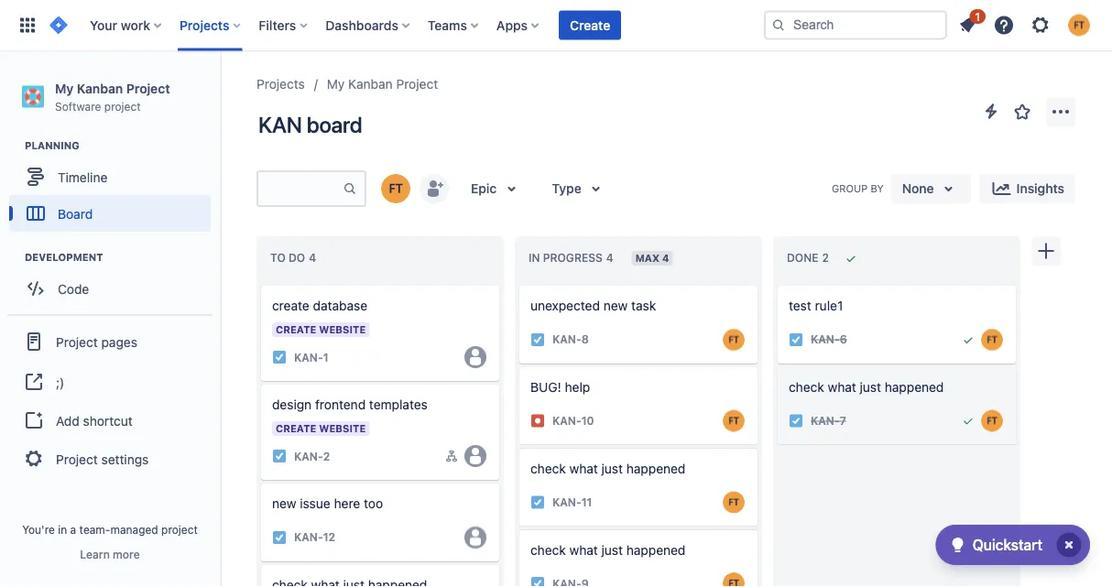 Task type: locate. For each thing, give the bounding box(es) containing it.
create
[[570, 17, 611, 33]]

your profile and settings image
[[1069, 14, 1091, 36]]

1 vertical spatial assignee: funky town image
[[723, 492, 745, 514]]

projects up kan
[[257, 77, 305, 92]]

create issue image
[[509, 354, 531, 376], [250, 372, 272, 394], [509, 436, 531, 458]]

0 horizontal spatial my
[[55, 81, 74, 96]]

check
[[789, 380, 825, 395], [531, 461, 566, 476], [531, 542, 566, 558]]

4
[[662, 252, 669, 264]]

task image for create database
[[272, 350, 287, 365]]

1 vertical spatial 1
[[323, 351, 329, 364]]

just
[[860, 380, 882, 395], [602, 461, 623, 476], [602, 542, 623, 558]]

create column image
[[1036, 240, 1058, 262]]

1 vertical spatial task image
[[272, 449, 287, 464]]

task image
[[531, 332, 545, 347], [789, 332, 804, 347], [789, 414, 804, 429], [531, 495, 545, 510], [272, 530, 287, 545], [531, 577, 545, 587]]

development group
[[9, 250, 219, 313]]

0 vertical spatial projects
[[180, 17, 229, 33]]

done image
[[961, 332, 976, 347], [961, 332, 976, 347], [961, 414, 976, 429]]

1 left "help" 'image'
[[975, 10, 981, 23]]

check what just happened up 11
[[531, 461, 686, 476]]

Search this board text field
[[258, 172, 343, 205]]

insights
[[1017, 181, 1065, 196]]

kan- down unexpected at the bottom
[[553, 333, 582, 346]]

my kanban project software project
[[55, 81, 170, 113]]

insights button
[[980, 174, 1076, 203]]

0 vertical spatial happened
[[885, 380, 944, 395]]

your work
[[90, 17, 150, 33]]

task
[[632, 298, 656, 313]]

too
[[364, 496, 383, 511]]

test rule1
[[789, 298, 843, 313]]

2 vertical spatial just
[[602, 542, 623, 558]]

10
[[582, 415, 594, 428]]

new left issue
[[272, 496, 297, 511]]

1 horizontal spatial project
[[161, 523, 198, 536]]

board
[[307, 112, 362, 137]]

work
[[121, 17, 150, 33]]

task image for design frontend templates
[[272, 449, 287, 464]]

help image
[[993, 14, 1015, 36]]

what up 7
[[828, 380, 857, 395]]

1 vertical spatial project
[[161, 523, 198, 536]]

projects inside dropdown button
[[180, 17, 229, 33]]

task image left kan-2 link at bottom
[[272, 449, 287, 464]]

kan- right bug icon
[[553, 415, 582, 428]]

here
[[334, 496, 360, 511]]

projects up the sidebar navigation image
[[180, 17, 229, 33]]

notifications image
[[957, 14, 979, 36]]

0 vertical spatial unassigned image
[[465, 445, 487, 467]]

task image for kan-12
[[272, 530, 287, 545]]

2 vertical spatial happened
[[627, 542, 686, 558]]

project right managed at bottom
[[161, 523, 198, 536]]

1 horizontal spatial new
[[604, 298, 628, 313]]

kan- up issue
[[294, 450, 323, 463]]

task image for kan-6
[[789, 332, 804, 347]]

create issue image for check what just happened
[[509, 436, 531, 458]]

group by
[[832, 182, 884, 194]]

kan-6 link
[[811, 332, 847, 348]]

done image
[[961, 414, 976, 429]]

kanban up software
[[77, 81, 123, 96]]

2 unassigned image from the top
[[465, 527, 487, 549]]

in progress element
[[529, 252, 617, 265]]

done
[[787, 252, 819, 265]]

unexpected
[[531, 298, 600, 313]]

kan-
[[553, 333, 582, 346], [811, 333, 840, 346], [294, 351, 323, 364], [553, 415, 582, 428], [811, 415, 840, 428], [294, 450, 323, 463], [553, 496, 582, 509], [294, 531, 323, 544]]

0 of 1 child issues complete image
[[444, 449, 459, 464], [444, 449, 459, 464]]

1 horizontal spatial my
[[327, 77, 345, 92]]

0 vertical spatial new
[[604, 298, 628, 313]]

kan- for 11
[[553, 496, 582, 509]]

Search field
[[764, 11, 948, 40]]

0 vertical spatial task image
[[272, 350, 287, 365]]

2 vertical spatial check
[[531, 542, 566, 558]]

task image for kan-11
[[531, 495, 545, 510]]

banner
[[0, 0, 1113, 51]]

settings image
[[1030, 14, 1052, 36]]

kan- down issue
[[294, 531, 323, 544]]

create issue image up bug!
[[509, 354, 531, 376]]

my inside my kanban project link
[[327, 77, 345, 92]]

1 inside "kan-1" link
[[323, 351, 329, 364]]

add shortcut
[[56, 413, 133, 428]]

check what just happened down 11
[[531, 542, 686, 558]]

project down primary element
[[396, 77, 438, 92]]

0 vertical spatial check
[[789, 380, 825, 395]]

new left task
[[604, 298, 628, 313]]

kan- down the kan-6 link
[[811, 415, 840, 428]]

project
[[104, 100, 141, 113], [161, 523, 198, 536]]

happened for kan-11
[[627, 461, 686, 476]]

project settings
[[56, 452, 149, 467]]

kan- down kan-10 link
[[553, 496, 582, 509]]

database
[[313, 298, 368, 313]]

board
[[58, 206, 93, 221]]

your
[[90, 17, 117, 33]]

0 vertical spatial what
[[828, 380, 857, 395]]

kan-10
[[553, 415, 594, 428]]

2 task image from the top
[[272, 449, 287, 464]]

what up 11
[[570, 461, 598, 476]]

;) link
[[7, 362, 213, 402]]

1 vertical spatial just
[[602, 461, 623, 476]]

0 horizontal spatial project
[[104, 100, 141, 113]]

board link
[[9, 195, 211, 232]]

templates
[[369, 397, 428, 412]]

1 task image from the top
[[272, 350, 287, 365]]

add
[[56, 413, 80, 428]]

task image
[[272, 350, 287, 365], [272, 449, 287, 464]]

1 vertical spatial check what just happened
[[531, 461, 686, 476]]

task image left "kan-1" link
[[272, 350, 287, 365]]

project
[[396, 77, 438, 92], [126, 81, 170, 96], [56, 334, 98, 349], [56, 452, 98, 467]]

create issue image for bug! help
[[509, 354, 531, 376]]

my
[[327, 77, 345, 92], [55, 81, 74, 96]]

12
[[323, 531, 336, 544]]

my inside my kanban project software project
[[55, 81, 74, 96]]

1 horizontal spatial projects
[[257, 77, 305, 92]]

create issue image down bug icon
[[509, 436, 531, 458]]

;)
[[56, 375, 64, 390]]

kan-1
[[294, 351, 329, 364]]

0 vertical spatial just
[[860, 380, 882, 395]]

create issue image up design
[[250, 372, 272, 394]]

kan-2
[[294, 450, 330, 463]]

unassigned image
[[465, 346, 487, 368]]

1 vertical spatial unassigned image
[[465, 527, 487, 549]]

project pages
[[56, 334, 137, 349]]

group
[[7, 315, 213, 485]]

sidebar navigation image
[[200, 73, 240, 110]]

1 vertical spatial what
[[570, 461, 598, 476]]

by
[[871, 182, 884, 194]]

projects button
[[174, 11, 248, 40]]

0 horizontal spatial projects
[[180, 17, 229, 33]]

check what just happened for kan-7
[[789, 380, 944, 395]]

create database
[[272, 298, 368, 313]]

kan board
[[258, 112, 362, 137]]

0 horizontal spatial kanban
[[77, 81, 123, 96]]

1 horizontal spatial 1
[[975, 10, 981, 23]]

kan-11 link
[[553, 495, 593, 510]]

max
[[636, 252, 660, 264]]

none button
[[891, 174, 971, 203]]

kan- for 1
[[294, 351, 323, 364]]

software
[[55, 100, 101, 113]]

kan-7
[[811, 415, 847, 428]]

what down 11
[[570, 542, 598, 558]]

kan- for 2
[[294, 450, 323, 463]]

funky town image
[[381, 174, 411, 203]]

kan- down rule1
[[811, 333, 840, 346]]

1 vertical spatial happened
[[627, 461, 686, 476]]

new
[[604, 298, 628, 313], [272, 496, 297, 511]]

0 horizontal spatial 1
[[323, 351, 329, 364]]

jira software image
[[48, 14, 70, 36], [48, 14, 70, 36]]

unassigned image
[[465, 445, 487, 467], [465, 527, 487, 549]]

issue
[[300, 496, 331, 511]]

kanban inside my kanban project software project
[[77, 81, 123, 96]]

check what just happened up 7
[[789, 380, 944, 395]]

add shortcut button
[[7, 402, 213, 439]]

1 up "frontend"
[[323, 351, 329, 364]]

project down add
[[56, 452, 98, 467]]

0 vertical spatial check what just happened
[[789, 380, 944, 395]]

0 vertical spatial project
[[104, 100, 141, 113]]

project down work
[[126, 81, 170, 96]]

kan-10 link
[[553, 413, 594, 429]]

create issue image
[[250, 273, 272, 295], [509, 273, 531, 295], [767, 273, 789, 295], [767, 354, 789, 376], [250, 471, 272, 493], [509, 517, 531, 539], [250, 552, 272, 574]]

kan- inside "link"
[[811, 415, 840, 428]]

to do element
[[270, 252, 320, 265]]

1 horizontal spatial kanban
[[348, 77, 393, 92]]

create
[[272, 298, 310, 313]]

check up kan-7
[[789, 380, 825, 395]]

assignee: funky town image
[[723, 329, 745, 351], [723, 410, 745, 432], [981, 410, 1003, 432]]

check down kan-11 link
[[531, 542, 566, 558]]

project right software
[[104, 100, 141, 113]]

add people image
[[423, 178, 445, 200]]

kanban for my kanban project software project
[[77, 81, 123, 96]]

1 vertical spatial check
[[531, 461, 566, 476]]

kan- up design
[[294, 351, 323, 364]]

check what just happened
[[789, 380, 944, 395], [531, 461, 686, 476], [531, 542, 686, 558]]

kanban up board
[[348, 77, 393, 92]]

create issue image for design frontend templates
[[250, 372, 272, 394]]

11
[[582, 496, 593, 509]]

kanban
[[348, 77, 393, 92], [77, 81, 123, 96]]

kan- for 12
[[294, 531, 323, 544]]

check up "kan-11" at the bottom of the page
[[531, 461, 566, 476]]

dashboards
[[326, 17, 399, 33]]

my kanban project link
[[327, 73, 438, 95]]

0 horizontal spatial new
[[272, 496, 297, 511]]

shortcut
[[83, 413, 133, 428]]

my up board
[[327, 77, 345, 92]]

in progress
[[529, 252, 603, 265]]

assignee: funky town image
[[981, 329, 1003, 351], [723, 492, 745, 514], [723, 573, 745, 587]]

my up software
[[55, 81, 74, 96]]

development
[[25, 252, 103, 264]]

2 vertical spatial assignee: funky town image
[[723, 573, 745, 587]]

1 vertical spatial new
[[272, 496, 297, 511]]

kan-6
[[811, 333, 847, 346]]

epic
[[471, 181, 497, 196]]

done image for test rule1
[[961, 332, 976, 347]]

1 vertical spatial projects
[[257, 77, 305, 92]]

kan-2 link
[[294, 449, 330, 464]]

pages
[[101, 334, 137, 349]]

code link
[[9, 271, 211, 307]]



Task type: vqa. For each thing, say whether or not it's contained in the screenshot.
blocked
no



Task type: describe. For each thing, give the bounding box(es) containing it.
8
[[582, 333, 589, 346]]

to
[[270, 252, 286, 265]]

kan- for 7
[[811, 415, 840, 428]]

create button
[[559, 11, 622, 40]]

primary element
[[11, 0, 764, 51]]

apps
[[497, 17, 528, 33]]

just for 11
[[602, 461, 623, 476]]

your work button
[[84, 11, 169, 40]]

kan-1 link
[[294, 350, 329, 365]]

type button
[[541, 174, 618, 203]]

dashboards button
[[320, 11, 417, 40]]

planning
[[25, 140, 79, 152]]

do
[[289, 252, 305, 265]]

you're
[[22, 523, 55, 536]]

learn
[[80, 548, 110, 561]]

task image for kan-7
[[789, 414, 804, 429]]

banner containing your work
[[0, 0, 1113, 51]]

0 vertical spatial assignee: funky town image
[[981, 329, 1003, 351]]

to do
[[270, 252, 305, 265]]

quickstart button
[[936, 525, 1091, 565]]

projects link
[[257, 73, 305, 95]]

2 vertical spatial check what just happened
[[531, 542, 686, 558]]

teams
[[428, 17, 467, 33]]

managed
[[110, 523, 158, 536]]

none
[[902, 181, 934, 196]]

happened for kan-7
[[885, 380, 944, 395]]

kan- for 6
[[811, 333, 840, 346]]

design frontend templates
[[272, 397, 428, 412]]

group containing project pages
[[7, 315, 213, 485]]

you're in a team-managed project
[[22, 523, 198, 536]]

kan- for 8
[[553, 333, 582, 346]]

kan-11
[[553, 496, 593, 509]]

planning group
[[9, 139, 219, 238]]

project settings link
[[7, 439, 213, 479]]

project left pages
[[56, 334, 98, 349]]

done image for check what just happened
[[961, 414, 976, 429]]

epic button
[[460, 174, 534, 203]]

projects for projects dropdown button on the top left
[[180, 17, 229, 33]]

kan-8 link
[[553, 332, 589, 348]]

type
[[552, 181, 582, 196]]

kan-8
[[553, 333, 589, 346]]

check image
[[947, 534, 969, 556]]

in
[[529, 252, 540, 265]]

dismiss quickstart image
[[1055, 531, 1084, 560]]

projects for "projects" link
[[257, 77, 305, 92]]

design
[[272, 397, 312, 412]]

max 4
[[636, 252, 669, 264]]

kan-12
[[294, 531, 336, 544]]

test
[[789, 298, 812, 313]]

unexpected new task
[[531, 298, 656, 313]]

rule1
[[815, 298, 843, 313]]

bug!
[[531, 380, 562, 395]]

code
[[58, 281, 89, 296]]

project inside my kanban project software project
[[126, 81, 170, 96]]

0 vertical spatial 1
[[975, 10, 981, 23]]

6
[[840, 333, 847, 346]]

quickstart
[[973, 537, 1043, 554]]

more image
[[1050, 101, 1072, 123]]

automations menu button icon image
[[981, 100, 1003, 122]]

timeline
[[58, 169, 108, 184]]

project pages link
[[7, 322, 213, 362]]

my for my kanban project software project
[[55, 81, 74, 96]]

a
[[70, 523, 76, 536]]

settings
[[101, 452, 149, 467]]

teams button
[[422, 11, 486, 40]]

star kan board image
[[1012, 101, 1034, 123]]

learn more button
[[80, 547, 140, 562]]

check for kan-11
[[531, 461, 566, 476]]

just for 7
[[860, 380, 882, 395]]

kan-7 link
[[811, 413, 847, 429]]

new issue here too
[[272, 496, 383, 511]]

progress
[[543, 252, 603, 265]]

bug! help
[[531, 380, 590, 395]]

kan-12 link
[[294, 530, 336, 546]]

search image
[[772, 18, 786, 33]]

kan- for 10
[[553, 415, 582, 428]]

group
[[832, 182, 868, 194]]

development image
[[3, 247, 25, 269]]

kan
[[258, 112, 302, 137]]

assignee: funky town image for unexpected new task
[[723, 329, 745, 351]]

7
[[840, 415, 847, 428]]

help
[[565, 380, 590, 395]]

filters button
[[253, 11, 315, 40]]

planning image
[[3, 135, 25, 157]]

my for my kanban project
[[327, 77, 345, 92]]

task image for kan-8
[[531, 332, 545, 347]]

1 unassigned image from the top
[[465, 445, 487, 467]]

my kanban project
[[327, 77, 438, 92]]

kanban for my kanban project
[[348, 77, 393, 92]]

more
[[113, 548, 140, 561]]

appswitcher icon image
[[16, 14, 38, 36]]

project inside my kanban project software project
[[104, 100, 141, 113]]

what for 11
[[570, 461, 598, 476]]

2
[[323, 450, 330, 463]]

assignee: funky town image for bug! help
[[723, 410, 745, 432]]

check what just happened for kan-11
[[531, 461, 686, 476]]

bug image
[[531, 414, 545, 429]]

2 vertical spatial what
[[570, 542, 598, 558]]

timeline link
[[9, 159, 211, 195]]

insights image
[[991, 178, 1013, 200]]

learn more
[[80, 548, 140, 561]]

done element
[[787, 252, 833, 265]]

check for kan-7
[[789, 380, 825, 395]]

in
[[58, 523, 67, 536]]

what for 7
[[828, 380, 857, 395]]



